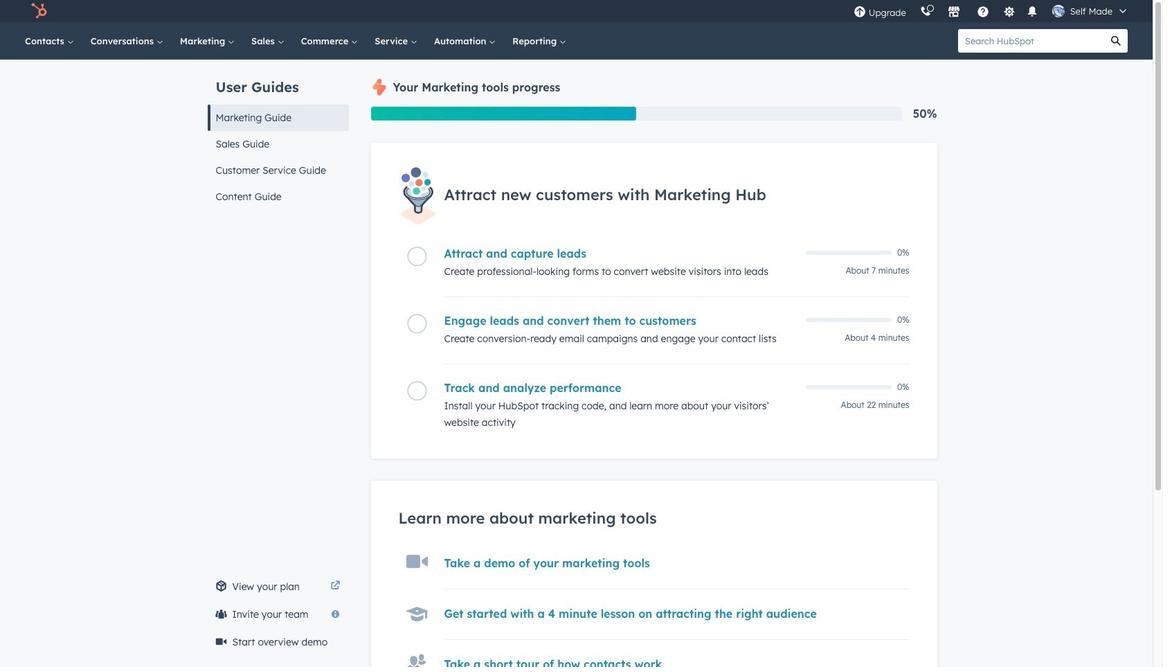 Task type: describe. For each thing, give the bounding box(es) containing it.
marketplaces image
[[948, 6, 961, 19]]

link opens in a new window image
[[331, 581, 340, 592]]



Task type: vqa. For each thing, say whether or not it's contained in the screenshot.
'Of' in the Take a guided tour to sending your first email. We'll show you some of the features you can use to create great emails.
no



Task type: locate. For each thing, give the bounding box(es) containing it.
link opens in a new window image
[[331, 578, 340, 595]]

progress bar
[[371, 107, 637, 121]]

ruby anderson image
[[1053, 5, 1065, 17]]

menu
[[847, 0, 1137, 22]]

user guides element
[[207, 60, 349, 210]]

Search HubSpot search field
[[959, 29, 1105, 53]]



